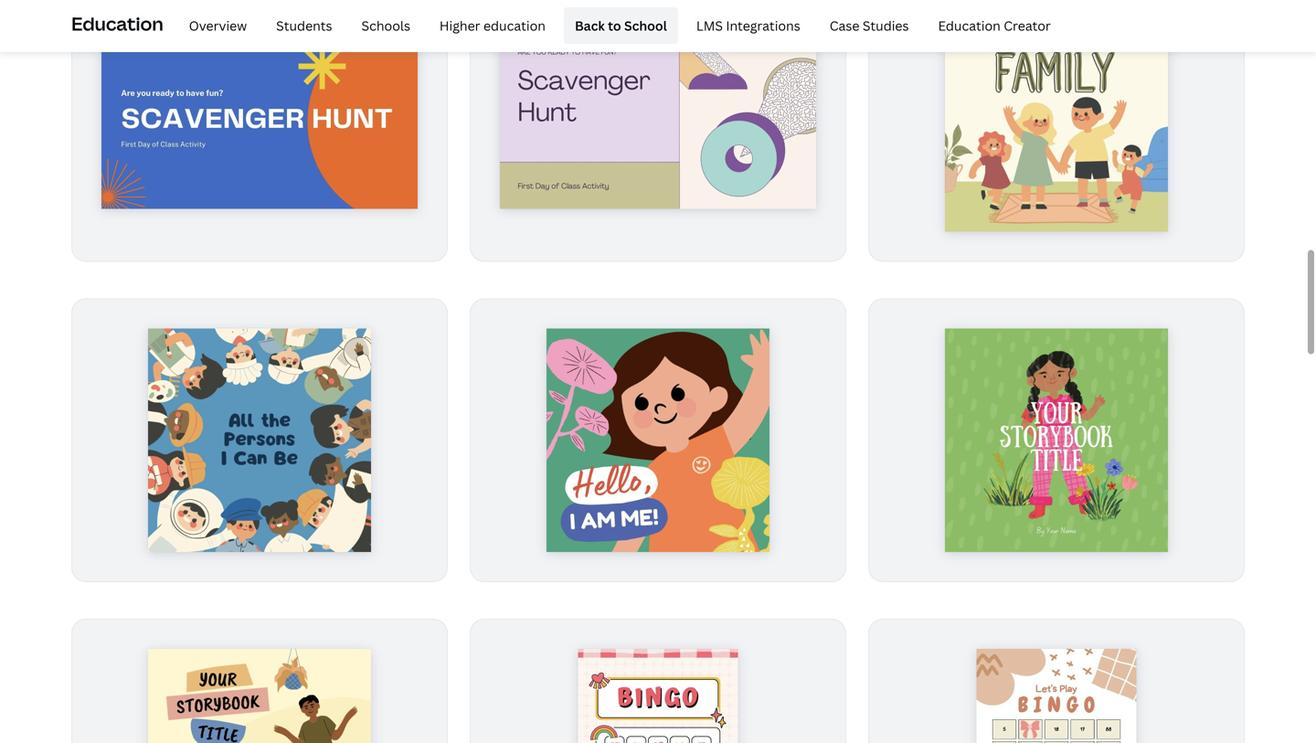 Task type: vqa. For each thing, say whether or not it's contained in the screenshot.
Overview link
yes



Task type: describe. For each thing, give the bounding box(es) containing it.
overview
[[189, 17, 247, 34]]

colorful illustrated all about me personalizable story book image
[[547, 329, 770, 552]]

back
[[575, 17, 605, 34]]

colorful geometric textured shapes ice breaker class activity scavenger hunt education presentation image
[[500, 31, 817, 209]]

education for education
[[71, 11, 163, 36]]

back to school
[[575, 17, 667, 34]]

integrations
[[726, 17, 801, 34]]

menu bar containing overview
[[171, 7, 1062, 44]]

higher education link
[[429, 7, 557, 44]]

lms
[[697, 17, 723, 34]]

lms integrations
[[697, 17, 801, 34]]

studies
[[863, 17, 909, 34]]



Task type: locate. For each thing, give the bounding box(es) containing it.
back to school link
[[564, 7, 678, 44]]

education creator link
[[928, 7, 1062, 44]]

overview link
[[178, 7, 258, 44]]

students link
[[265, 7, 343, 44]]

school
[[625, 17, 667, 34]]

students
[[276, 17, 332, 34]]

higher
[[440, 17, 481, 34]]

schools link
[[351, 7, 422, 44]]

green blue and yellow illustrated meet my family personalizable story book image
[[945, 8, 1169, 232]]

to
[[608, 17, 622, 34]]

education for education creator
[[939, 17, 1001, 34]]

colorful pastel the persons i can be story book image
[[148, 329, 372, 552]]

1 horizontal spatial education
[[939, 17, 1001, 34]]

education
[[484, 17, 546, 34]]

higher education
[[440, 17, 546, 34]]

blue orange and yellow geometric flat shapes scavenger hunt ice breaker class activity education presentation image
[[102, 31, 418, 209]]

menu bar
[[171, 7, 1062, 44]]

pink illustration cute bingo card image
[[977, 649, 1137, 743]]

education creator
[[939, 17, 1051, 34]]

0 horizontal spatial education
[[71, 11, 163, 36]]

pink and yellow cute bingo card image
[[579, 649, 738, 743]]

case studies link
[[819, 7, 920, 44]]

education
[[71, 11, 163, 36], [939, 17, 1001, 34]]

colorful watercolor create your own fairy tale story book image
[[945, 329, 1169, 552]]

creator
[[1004, 17, 1051, 34]]

lms integrations link
[[686, 7, 812, 44]]

case studies
[[830, 17, 909, 34]]

colorful hand drawn create your own family story book image
[[148, 649, 372, 743]]

schools
[[362, 17, 411, 34]]

case
[[830, 17, 860, 34]]

education inside menu bar
[[939, 17, 1001, 34]]



